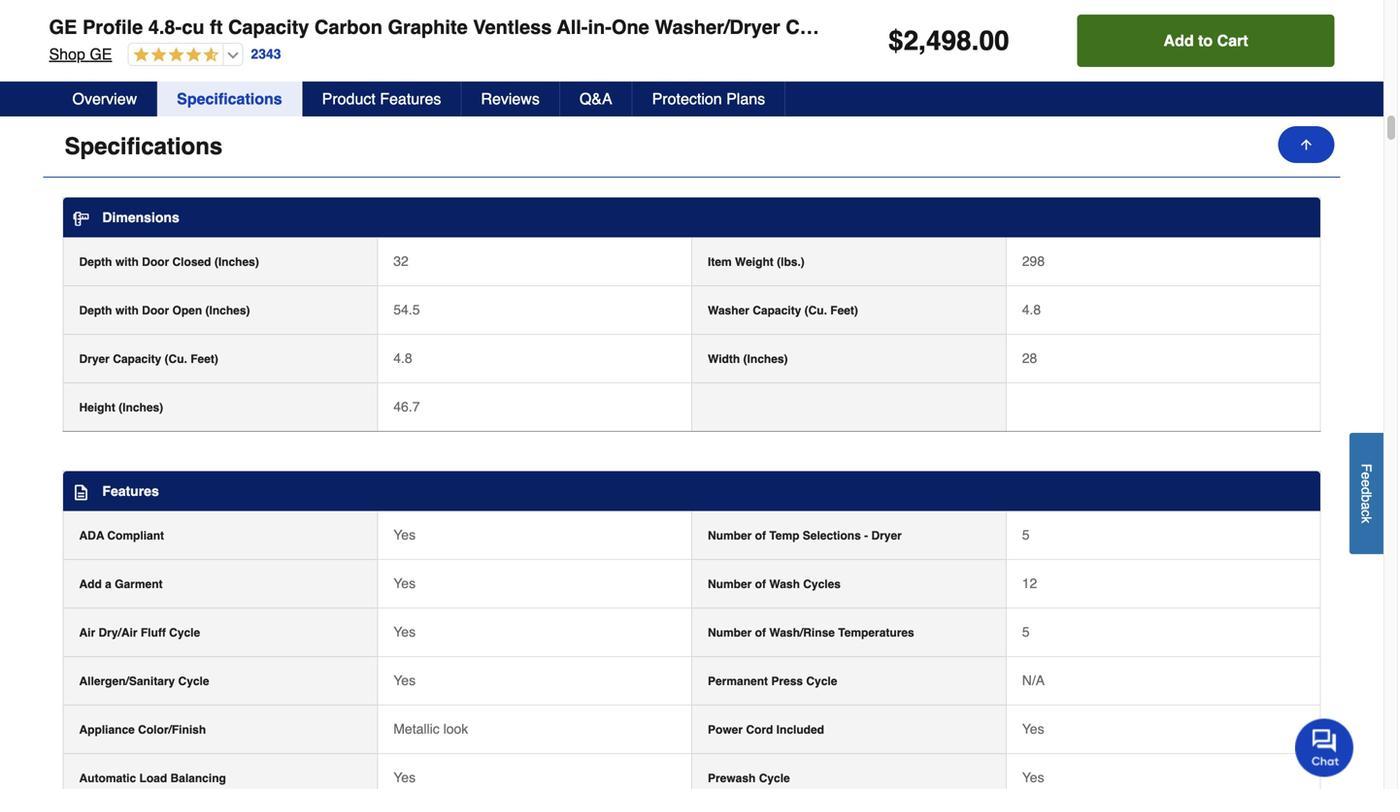Task type: describe. For each thing, give the bounding box(es) containing it.
temperatures
[[839, 627, 915, 640]]

by
[[444, 1, 458, 17]]

wash/rinse
[[770, 627, 835, 640]]

closed
[[172, 256, 211, 269]]

ca
[[65, 61, 83, 77]]

32
[[394, 254, 409, 269]]

.
[[972, 25, 980, 56]]

a right by
[[462, 1, 470, 17]]

(lbs.)
[[777, 256, 805, 269]]

your
[[327, 1, 353, 17]]

item
[[708, 256, 732, 269]]

included
[[777, 724, 825, 737]]

automatic
[[79, 772, 136, 786]]

automatic load balancing
[[79, 772, 226, 786]]

sealed
[[221, 20, 261, 36]]

add a garment
[[79, 578, 163, 592]]

2 e from the top
[[1360, 480, 1375, 487]]

unit
[[357, 1, 379, 17]]

(inches) right width
[[744, 353, 788, 366]]

feet) for washer capacity (cu. feet)
[[831, 304, 859, 318]]

cycle right the press
[[807, 675, 838, 689]]

balancing
[[170, 772, 226, 786]]

washer/dryer
[[655, 16, 781, 38]]

graphite
[[388, 16, 468, 38]]

compliant
[[107, 530, 164, 543]]

cycle right fluff
[[169, 627, 200, 640]]

ca residents:
[[65, 61, 151, 77]]

all-
[[557, 16, 588, 38]]

1 vertical spatial features
[[102, 484, 159, 499]]

power
[[708, 724, 743, 737]]

number for number of wash/rinse temperatures
[[708, 627, 752, 640]]

k
[[1360, 517, 1375, 524]]

4.8-
[[148, 16, 182, 38]]

0 vertical spatial capacity
[[228, 16, 309, 38]]

depth for 32
[[79, 256, 112, 269]]

yes for number of wash cycles
[[394, 576, 416, 592]]

0 horizontal spatial the
[[198, 20, 217, 36]]

chevron up image
[[1300, 137, 1320, 157]]

(inches) right height
[[119, 401, 163, 415]]

width
[[708, 353, 740, 366]]

number of wash/rinse temperatures
[[708, 627, 915, 640]]

air
[[79, 627, 95, 640]]

knowing
[[273, 1, 323, 17]]

q&a
[[580, 90, 613, 108]]

0 horizontal spatial 4.8
[[394, 351, 413, 366]]

profile
[[83, 16, 143, 38]]

of for wash/rinse
[[756, 627, 767, 640]]

yes for prewash cycle
[[394, 771, 416, 786]]

height
[[79, 401, 115, 415]]

drying
[[265, 20, 302, 36]]

of for wash
[[756, 578, 767, 592]]

reviews button
[[462, 82, 560, 117]]

1 e from the top
[[1360, 472, 1375, 480]]

0 vertical spatial on
[[622, 1, 638, 17]]

width (inches)
[[708, 353, 788, 366]]

prop 65 warning(s)
[[189, 64, 313, 80]]

plans
[[727, 90, 766, 108]]

fluff
[[141, 627, 166, 640]]

combo
[[786, 16, 853, 38]]

65
[[224, 64, 239, 80]]

door for 32
[[142, 256, 169, 269]]

(inches) right closed
[[215, 256, 259, 269]]

permanent press cycle
[[708, 675, 838, 689]]

metallic look
[[394, 722, 469, 737]]

cu
[[182, 16, 205, 38]]

ventless
[[473, 16, 552, 38]]

$
[[889, 25, 904, 56]]

specifications for specifications button under the protection
[[65, 133, 223, 160]]

carbon
[[315, 16, 383, 38]]

features inside button
[[380, 90, 441, 108]]

12
[[1023, 576, 1038, 592]]

yes for number of temp selections - dryer
[[394, 528, 416, 543]]

dimensions
[[102, 210, 179, 226]]

backed
[[396, 1, 440, 17]]

cord
[[746, 724, 774, 737]]

color/finish
[[138, 724, 206, 737]]

load
[[139, 772, 167, 786]]

specifications button down the protection
[[43, 117, 1341, 178]]

product
[[322, 90, 376, 108]]

5-
[[740, 1, 752, 17]]

5 for number of wash/rinse temperatures
[[1023, 625, 1030, 640]]

number of temp selections - dryer
[[708, 530, 902, 543]]

to
[[1199, 32, 1214, 50]]

prop 65 warning(s) link
[[170, 62, 330, 82]]

q&a button
[[560, 82, 633, 117]]

washer capacity (cu. feet)
[[708, 304, 859, 318]]

in-
[[588, 16, 612, 38]]

protection plans button
[[633, 82, 786, 117]]

with for 54.5
[[115, 304, 139, 318]]

28
[[1023, 351, 1038, 366]]

b
[[1360, 495, 1375, 503]]

dry/air
[[99, 627, 137, 640]]

1 vertical spatial limited
[[80, 20, 119, 36]]

prewash cycle
[[708, 772, 791, 786]]

5 for number of temp selections - dryer
[[1023, 528, 1030, 543]]

look
[[444, 722, 469, 737]]

number for number of temp selections - dryer
[[708, 530, 752, 543]]

2 year from the left
[[752, 1, 779, 17]]

1 vertical spatial dryer
[[872, 530, 902, 543]]

garment
[[115, 578, 163, 592]]

allergen/sanitary cycle
[[79, 675, 209, 689]]

cart
[[1218, 32, 1249, 50]]

0 vertical spatial dryer
[[79, 353, 110, 366]]

0 vertical spatial 4.8
[[1023, 302, 1042, 318]]

allergen/sanitary
[[79, 675, 175, 689]]

and
[[703, 1, 725, 17]]

link icon image
[[316, 65, 330, 79]]

rest
[[195, 1, 217, 17]]

protection
[[652, 90, 722, 108]]

298
[[1023, 254, 1045, 269]]

warning image
[[170, 63, 184, 79]]

00
[[980, 25, 1010, 56]]

system
[[305, 20, 349, 36]]



Task type: locate. For each thing, give the bounding box(es) containing it.
cycle
[[169, 627, 200, 640], [178, 675, 209, 689], [807, 675, 838, 689], [759, 772, 791, 786]]

cycle up "color/finish"
[[178, 675, 209, 689]]

0 horizontal spatial -
[[186, 1, 191, 17]]

capacity for dryer capacity (cu. feet)
[[113, 353, 161, 366]]

of left temp
[[756, 530, 767, 543]]

- right the selections
[[865, 530, 869, 543]]

(cu. down (lbs.)
[[805, 304, 828, 318]]

0 horizontal spatial capacity
[[113, 353, 161, 366]]

1 number from the top
[[708, 530, 752, 543]]

54.5
[[394, 302, 420, 318]]

specifications down 65
[[177, 90, 282, 108]]

1 horizontal spatial features
[[380, 90, 441, 108]]

0 vertical spatial (cu.
[[805, 304, 828, 318]]

number for number of wash cycles
[[708, 578, 752, 592]]

protection plans
[[652, 90, 766, 108]]

e up d
[[1360, 472, 1375, 480]]

0 vertical spatial specifications
[[177, 90, 282, 108]]

assured
[[221, 1, 269, 17]]

year right by
[[493, 1, 520, 17]]

0 vertical spatial number
[[708, 530, 752, 543]]

ge
[[49, 16, 77, 38], [90, 45, 112, 63]]

add to cart button
[[1078, 15, 1335, 67]]

0 vertical spatial warranty
[[566, 1, 619, 17]]

- inside limited warranty - rest assured knowing your unit is backed by a 10-year limited warranty on the motor and a 5-year limited warranty on the sealed drying system
[[186, 1, 191, 17]]

0 horizontal spatial (cu.
[[165, 353, 187, 366]]

the
[[641, 1, 660, 17], [198, 20, 217, 36]]

0 vertical spatial limited
[[523, 1, 563, 17]]

2 5 from the top
[[1023, 625, 1030, 640]]

with up dryer capacity (cu. feet)
[[115, 304, 139, 318]]

1 of from the top
[[756, 530, 767, 543]]

e up b
[[1360, 480, 1375, 487]]

limited right the '10-'
[[523, 1, 563, 17]]

0 vertical spatial with
[[115, 256, 139, 269]]

1 horizontal spatial dryer
[[872, 530, 902, 543]]

1 horizontal spatial warranty
[[566, 1, 619, 17]]

depth for 54.5
[[79, 304, 112, 318]]

1 vertical spatial number
[[708, 578, 752, 592]]

1 vertical spatial the
[[198, 20, 217, 36]]

f e e d b a c k
[[1360, 464, 1375, 524]]

1 vertical spatial capacity
[[753, 304, 802, 318]]

yes for permanent press cycle
[[394, 673, 416, 689]]

ge down profile
[[90, 45, 112, 63]]

warranty down warranty
[[123, 20, 175, 36]]

2 depth from the top
[[79, 304, 112, 318]]

prop
[[189, 64, 220, 80]]

0 vertical spatial feet)
[[831, 304, 859, 318]]

n/a
[[1023, 673, 1045, 689]]

limited down limited
[[80, 20, 119, 36]]

0 horizontal spatial warranty
[[123, 20, 175, 36]]

a up k
[[1360, 503, 1375, 510]]

is
[[383, 1, 393, 17]]

1 vertical spatial on
[[179, 20, 194, 36]]

1 horizontal spatial (cu.
[[805, 304, 828, 318]]

1 depth from the top
[[79, 256, 112, 269]]

1 horizontal spatial year
[[752, 1, 779, 17]]

limited
[[80, 1, 124, 17]]

depth up dryer capacity (cu. feet)
[[79, 304, 112, 318]]

0 vertical spatial door
[[142, 256, 169, 269]]

0 horizontal spatial feet)
[[191, 353, 218, 366]]

dryer capacity (cu. feet)
[[79, 353, 218, 366]]

1 vertical spatial (cu.
[[165, 353, 187, 366]]

ge up shop
[[49, 16, 77, 38]]

1 horizontal spatial feet)
[[831, 304, 859, 318]]

0 vertical spatial ge
[[49, 16, 77, 38]]

1 vertical spatial warranty
[[123, 20, 175, 36]]

capacity up 2343
[[228, 16, 309, 38]]

dryer up height
[[79, 353, 110, 366]]

4.8
[[1023, 302, 1042, 318], [394, 351, 413, 366]]

warranty right ventless
[[566, 1, 619, 17]]

1 horizontal spatial on
[[622, 1, 638, 17]]

0 vertical spatial of
[[756, 530, 767, 543]]

1 year from the left
[[493, 1, 520, 17]]

1 horizontal spatial -
[[865, 530, 869, 543]]

1 horizontal spatial limited
[[523, 1, 563, 17]]

on right in-
[[622, 1, 638, 17]]

limited warranty - rest assured knowing your unit is backed by a 10-year limited warranty on the motor and a 5-year limited warranty on the sealed drying system
[[80, 1, 779, 36]]

dryer
[[79, 353, 110, 366], [872, 530, 902, 543]]

add inside button
[[1164, 32, 1195, 50]]

1 vertical spatial depth
[[79, 304, 112, 318]]

product features button
[[303, 82, 462, 117]]

ada compliant
[[79, 530, 164, 543]]

0 horizontal spatial year
[[493, 1, 520, 17]]

ft
[[210, 16, 223, 38]]

4.6 stars image
[[129, 47, 219, 65]]

1 door from the top
[[142, 256, 169, 269]]

f e e d b a c k button
[[1350, 433, 1384, 555]]

a left the 5-
[[729, 1, 737, 17]]

dryer right the selections
[[872, 530, 902, 543]]

year right 'and'
[[752, 1, 779, 17]]

2 vertical spatial of
[[756, 627, 767, 640]]

a inside button
[[1360, 503, 1375, 510]]

4.8 up 46.7
[[394, 351, 413, 366]]

2 door from the top
[[142, 304, 169, 318]]

1 vertical spatial feet)
[[191, 353, 218, 366]]

1 vertical spatial door
[[142, 304, 169, 318]]

specifications for specifications button below 65
[[177, 90, 282, 108]]

-
[[186, 1, 191, 17], [865, 530, 869, 543]]

0 vertical spatial add
[[1164, 32, 1195, 50]]

temp
[[770, 530, 800, 543]]

warning(s)
[[243, 64, 313, 80]]

capacity for washer capacity (cu. feet)
[[753, 304, 802, 318]]

washer
[[708, 304, 750, 318]]

0 horizontal spatial on
[[179, 20, 194, 36]]

the left motor
[[641, 1, 660, 17]]

0 vertical spatial depth
[[79, 256, 112, 269]]

overview
[[72, 90, 137, 108]]

number up permanent
[[708, 627, 752, 640]]

5 down 12 at bottom
[[1023, 625, 1030, 640]]

1 horizontal spatial 4.8
[[1023, 302, 1042, 318]]

door left closed
[[142, 256, 169, 269]]

permanent
[[708, 675, 768, 689]]

specifications button down 65
[[158, 82, 303, 117]]

star
[[946, 16, 997, 38]]

chat invite button image
[[1296, 718, 1355, 778]]

add
[[1164, 32, 1195, 50], [79, 578, 102, 592]]

selections
[[803, 530, 862, 543]]

f
[[1360, 464, 1375, 472]]

5
[[1023, 528, 1030, 543], [1023, 625, 1030, 640]]

cycles
[[804, 578, 841, 592]]

- left the rest
[[186, 1, 191, 17]]

one
[[612, 16, 650, 38]]

specifications button
[[158, 82, 303, 117], [43, 117, 1341, 178]]

0 horizontal spatial dryer
[[79, 353, 110, 366]]

with down dimensions
[[115, 256, 139, 269]]

1 vertical spatial specifications
[[65, 133, 223, 160]]

shop ge
[[49, 45, 112, 63]]

yes for number of wash/rinse temperatures
[[394, 625, 416, 640]]

of
[[756, 530, 767, 543], [756, 578, 767, 592], [756, 627, 767, 640]]

2 with from the top
[[115, 304, 139, 318]]

0 vertical spatial 5
[[1023, 528, 1030, 543]]

4.8 down 298
[[1023, 302, 1042, 318]]

a left garment
[[105, 578, 112, 592]]

item weight (lbs.)
[[708, 256, 805, 269]]

2 of from the top
[[756, 578, 767, 592]]

1 vertical spatial of
[[756, 578, 767, 592]]

2 vertical spatial number
[[708, 627, 752, 640]]

1 5 from the top
[[1023, 528, 1030, 543]]

overview button
[[53, 82, 158, 117]]

0 horizontal spatial features
[[102, 484, 159, 499]]

prewash
[[708, 772, 756, 786]]

warranty
[[128, 1, 182, 17]]

feet) for dryer capacity (cu. feet)
[[191, 353, 218, 366]]

1 vertical spatial ge
[[90, 45, 112, 63]]

46.7
[[394, 399, 420, 415]]

limited
[[523, 1, 563, 17], [80, 20, 119, 36]]

depth with door closed (inches)
[[79, 256, 259, 269]]

2 number from the top
[[708, 578, 752, 592]]

add for add to cart
[[1164, 32, 1195, 50]]

1 vertical spatial with
[[115, 304, 139, 318]]

0 vertical spatial -
[[186, 1, 191, 17]]

1 with from the top
[[115, 256, 139, 269]]

capacity right washer
[[753, 304, 802, 318]]

2 vertical spatial capacity
[[113, 353, 161, 366]]

door for 54.5
[[142, 304, 169, 318]]

year
[[493, 1, 520, 17], [752, 1, 779, 17]]

(cu. for dryer capacity (cu. feet)
[[165, 353, 187, 366]]

product features
[[322, 90, 441, 108]]

1 horizontal spatial add
[[1164, 32, 1195, 50]]

capacity up height (inches)
[[113, 353, 161, 366]]

ada
[[79, 530, 104, 543]]

residents:
[[87, 61, 151, 77]]

on left ft
[[179, 20, 194, 36]]

feet)
[[831, 304, 859, 318], [191, 353, 218, 366]]

number of wash cycles
[[708, 578, 841, 592]]

energy
[[858, 16, 940, 38]]

notes image
[[73, 485, 89, 501]]

1 vertical spatial -
[[865, 530, 869, 543]]

1 vertical spatial 5
[[1023, 625, 1030, 640]]

number left temp
[[708, 530, 752, 543]]

add left garment
[[79, 578, 102, 592]]

a
[[462, 1, 470, 17], [729, 1, 737, 17], [1360, 503, 1375, 510], [105, 578, 112, 592]]

dimensions image
[[73, 211, 89, 227]]

3 of from the top
[[756, 627, 767, 640]]

height (inches)
[[79, 401, 163, 415]]

1 horizontal spatial capacity
[[228, 16, 309, 38]]

1 horizontal spatial the
[[641, 1, 660, 17]]

2 horizontal spatial capacity
[[753, 304, 802, 318]]

features right product
[[380, 90, 441, 108]]

depth down dimensions image
[[79, 256, 112, 269]]

of left wash/rinse in the right of the page
[[756, 627, 767, 640]]

add for add a garment
[[79, 578, 102, 592]]

with for 32
[[115, 256, 139, 269]]

of left wash
[[756, 578, 767, 592]]

3 number from the top
[[708, 627, 752, 640]]

appliance color/finish
[[79, 724, 206, 737]]

depth
[[79, 256, 112, 269], [79, 304, 112, 318]]

1 vertical spatial 4.8
[[394, 351, 413, 366]]

add left to
[[1164, 32, 1195, 50]]

door left open
[[142, 304, 169, 318]]

(cu. for washer capacity (cu. feet)
[[805, 304, 828, 318]]

ge profile 4.8-cu ft capacity carbon graphite ventless all-in-one washer/dryer combo energy star
[[49, 16, 997, 38]]

0 vertical spatial features
[[380, 90, 441, 108]]

0 horizontal spatial add
[[79, 578, 102, 592]]

the down the rest
[[198, 20, 217, 36]]

specifications down overview button
[[65, 133, 223, 160]]

10-
[[473, 1, 493, 17]]

5 up 12 at bottom
[[1023, 528, 1030, 543]]

motor
[[664, 1, 699, 17]]

depth with door open (inches)
[[79, 304, 250, 318]]

cycle right prewash
[[759, 772, 791, 786]]

c
[[1360, 510, 1375, 517]]

with
[[115, 256, 139, 269], [115, 304, 139, 318]]

0 vertical spatial the
[[641, 1, 660, 17]]

1 horizontal spatial ge
[[90, 45, 112, 63]]

of for temp
[[756, 530, 767, 543]]

features up compliant
[[102, 484, 159, 499]]

appliance
[[79, 724, 135, 737]]

1 vertical spatial add
[[79, 578, 102, 592]]

0 horizontal spatial limited
[[80, 20, 119, 36]]

power cord included
[[708, 724, 825, 737]]

(cu. down open
[[165, 353, 187, 366]]

number left wash
[[708, 578, 752, 592]]

arrow up image
[[1299, 137, 1315, 153]]

add to cart
[[1164, 32, 1249, 50]]

0 horizontal spatial ge
[[49, 16, 77, 38]]

(cu.
[[805, 304, 828, 318], [165, 353, 187, 366]]

(inches) right open
[[205, 304, 250, 318]]



Task type: vqa. For each thing, say whether or not it's contained in the screenshot.
MOTOR
yes



